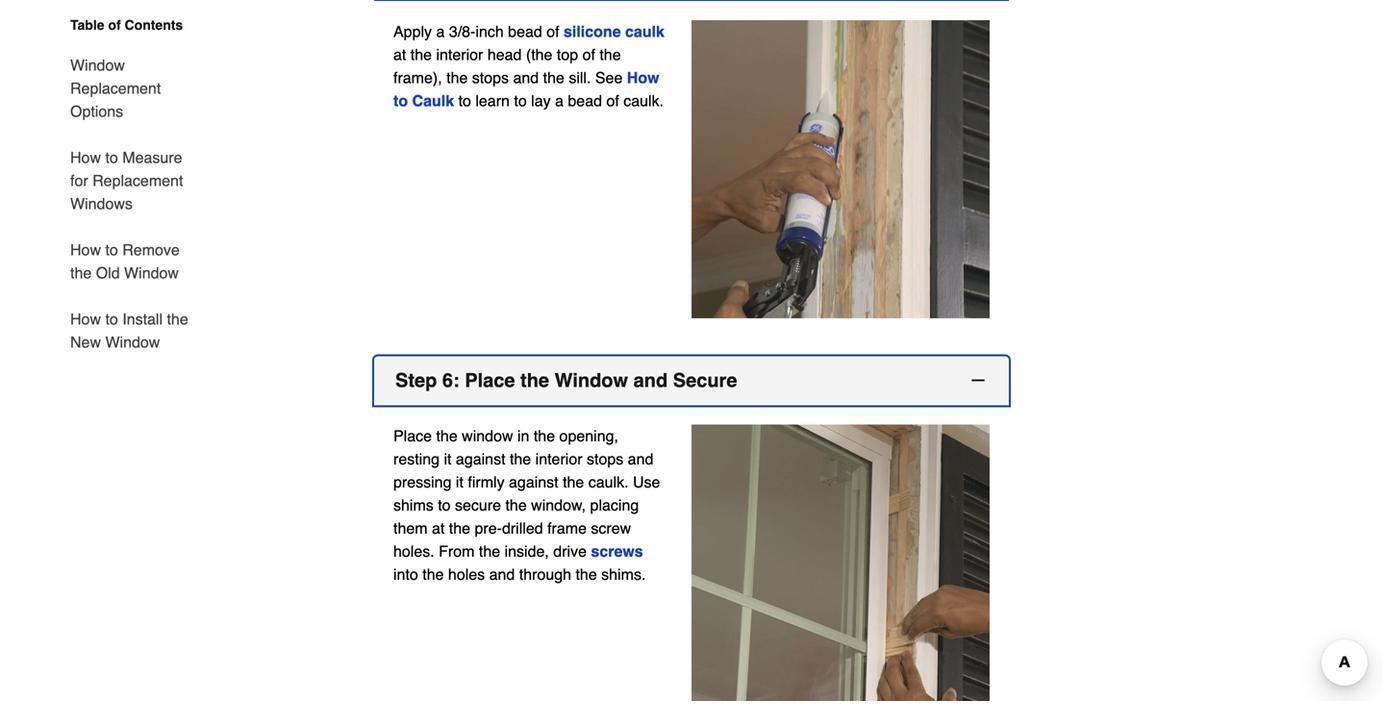 Task type: describe. For each thing, give the bounding box(es) containing it.
the up caulk
[[446, 69, 468, 86]]

holes
[[448, 566, 485, 584]]

window inside window replacement options
[[70, 56, 125, 74]]

table of contents element
[[55, 15, 199, 354]]

1 vertical spatial a
[[555, 92, 564, 109]]

bead inside apply a 3/8-inch bead of silicone caulk at the interior head (the top of the frame), the stops and the sill. see
[[508, 22, 542, 40]]

silicone
[[564, 22, 621, 40]]

the down in
[[510, 450, 531, 468]]

silicone caulk link
[[564, 22, 665, 40]]

pre-
[[475, 520, 502, 537]]

see
[[595, 69, 623, 86]]

sill.
[[569, 69, 591, 86]]

a inside apply a 3/8-inch bead of silicone caulk at the interior head (the top of the frame), the stops and the sill. see
[[436, 22, 445, 40]]

of right top
[[582, 46, 595, 63]]

(the
[[526, 46, 553, 63]]

of right table
[[108, 17, 121, 33]]

to inside how to measure for replacement windows
[[105, 149, 118, 166]]

window replacement options link
[[70, 42, 199, 135]]

the up "drilled"
[[505, 497, 527, 514]]

to inside place the window in the opening, resting it against the interior stops and pressing it firmly against the caulk. use shims to secure the window, placing them at the pre-drilled frame screw holes. from the inside, drive
[[438, 497, 451, 514]]

to left learn
[[458, 92, 471, 109]]

drive
[[553, 543, 587, 561]]

how for how to measure for replacement windows
[[70, 149, 101, 166]]

how to caulk
[[393, 69, 659, 109]]

how to install the new window link
[[70, 296, 199, 354]]

window,
[[531, 497, 586, 514]]

of up (the
[[547, 22, 559, 40]]

caulk
[[412, 92, 454, 109]]

frame
[[547, 520, 587, 537]]

secure
[[673, 370, 737, 392]]

placing
[[590, 497, 639, 514]]

caulk
[[625, 22, 665, 40]]

window inside how to remove the old window
[[124, 264, 179, 282]]

measure
[[122, 149, 182, 166]]

place inside place the window in the opening, resting it against the interior stops and pressing it firmly against the caulk. use shims to secure the window, placing them at the pre-drilled frame screw holes. from the inside, drive
[[393, 427, 432, 445]]

window inside "button"
[[555, 370, 628, 392]]

how for how to caulk
[[627, 69, 659, 86]]

and inside screws into the holes and through the shims.
[[489, 566, 515, 584]]

at inside apply a 3/8-inch bead of silicone caulk at the interior head (the top of the frame), the stops and the sill. see
[[393, 46, 406, 63]]

the down drive
[[576, 566, 597, 584]]

lay
[[531, 92, 551, 109]]

stops inside apply a 3/8-inch bead of silicone caulk at the interior head (the top of the frame), the stops and the sill. see
[[472, 69, 509, 86]]

step 6: place the window and secure
[[395, 370, 737, 392]]

the up resting
[[436, 427, 458, 445]]

the inside "button"
[[520, 370, 549, 392]]

place inside "button"
[[465, 370, 515, 392]]

holes.
[[393, 543, 434, 561]]

and inside "button"
[[634, 370, 668, 392]]

learn
[[475, 92, 510, 109]]

how for how to remove the old window
[[70, 241, 101, 259]]

the up window,
[[563, 473, 584, 491]]

to inside how to install the new window
[[105, 310, 118, 328]]

replacement inside how to measure for replacement windows
[[92, 172, 183, 189]]

to inside how to caulk
[[393, 92, 408, 109]]

the inside how to remove the old window
[[70, 264, 92, 282]]

to left lay
[[514, 92, 527, 109]]

replacement inside window replacement options link
[[70, 79, 161, 97]]

how to measure for replacement windows
[[70, 149, 183, 213]]

1 vertical spatial it
[[456, 473, 464, 491]]

3/8-
[[449, 22, 476, 40]]

how to measure for replacement windows link
[[70, 135, 199, 227]]

screws
[[591, 543, 643, 561]]

in
[[517, 427, 529, 445]]

windows
[[70, 195, 133, 213]]

the right in
[[534, 427, 555, 445]]

how to install the new window
[[70, 310, 188, 351]]

inch
[[476, 22, 504, 40]]

to inside how to remove the old window
[[105, 241, 118, 259]]

the up to learn to lay a bead of caulk.
[[543, 69, 564, 86]]

the down pre-
[[479, 543, 500, 561]]

top
[[557, 46, 578, 63]]

resting
[[393, 450, 440, 468]]

old
[[96, 264, 120, 282]]

at inside place the window in the opening, resting it against the interior stops and pressing it firmly against the caulk. use shims to secure the window, placing them at the pre-drilled frame screw holes. from the inside, drive
[[432, 520, 445, 537]]



Task type: vqa. For each thing, say whether or not it's contained in the screenshot.
Hardware 'link'
no



Task type: locate. For each thing, give the bounding box(es) containing it.
1 horizontal spatial stops
[[587, 450, 623, 468]]

0 vertical spatial replacement
[[70, 79, 161, 97]]

how inside how to remove the old window
[[70, 241, 101, 259]]

0 vertical spatial at
[[393, 46, 406, 63]]

shims
[[393, 497, 434, 514]]

firmly
[[468, 473, 505, 491]]

to up old
[[105, 241, 118, 259]]

interior
[[436, 46, 483, 63], [535, 450, 582, 468]]

how for how to install the new window
[[70, 310, 101, 328]]

bead down sill.
[[568, 92, 602, 109]]

a person laying caulk for a replacement window. image
[[692, 20, 990, 318]]

interior down opening,
[[535, 450, 582, 468]]

caulk.
[[623, 92, 664, 109], [588, 473, 629, 491]]

and
[[513, 69, 539, 86], [634, 370, 668, 392], [628, 450, 653, 468], [489, 566, 515, 584]]

1 vertical spatial bead
[[568, 92, 602, 109]]

a left the 3/8-
[[436, 22, 445, 40]]

them
[[393, 520, 428, 537]]

pressing
[[393, 473, 452, 491]]

a right lay
[[555, 92, 564, 109]]

0 horizontal spatial bead
[[508, 22, 542, 40]]

replacement
[[70, 79, 161, 97], [92, 172, 183, 189]]

1 vertical spatial stops
[[587, 450, 623, 468]]

0 horizontal spatial it
[[444, 450, 452, 468]]

step
[[395, 370, 437, 392]]

table of contents
[[70, 17, 183, 33]]

1 horizontal spatial interior
[[535, 450, 582, 468]]

to left the install
[[105, 310, 118, 328]]

stops inside place the window in the opening, resting it against the interior stops and pressing it firmly against the caulk. use shims to secure the window, placing them at the pre-drilled frame screw holes. from the inside, drive
[[587, 450, 623, 468]]

how to caulk link
[[393, 69, 659, 109]]

replacement down measure
[[92, 172, 183, 189]]

how up old
[[70, 241, 101, 259]]

1 horizontal spatial bead
[[568, 92, 602, 109]]

drilled
[[502, 520, 543, 537]]

0 vertical spatial it
[[444, 450, 452, 468]]

secure
[[455, 497, 501, 514]]

place
[[465, 370, 515, 392], [393, 427, 432, 445]]

1 horizontal spatial a
[[555, 92, 564, 109]]

it right resting
[[444, 450, 452, 468]]

minus image
[[969, 371, 988, 390]]

replacement up 'options'
[[70, 79, 161, 97]]

0 vertical spatial caulk.
[[623, 92, 664, 109]]

to right "shims"
[[438, 497, 451, 514]]

0 horizontal spatial against
[[456, 450, 505, 468]]

place right 6:
[[465, 370, 515, 392]]

1 vertical spatial interior
[[535, 450, 582, 468]]

new
[[70, 333, 101, 351]]

0 horizontal spatial place
[[393, 427, 432, 445]]

window down the install
[[105, 333, 160, 351]]

apply
[[393, 22, 432, 40]]

bead
[[508, 22, 542, 40], [568, 92, 602, 109]]

0 horizontal spatial stops
[[472, 69, 509, 86]]

and down inside,
[[489, 566, 515, 584]]

how inside how to caulk
[[627, 69, 659, 86]]

0 horizontal spatial interior
[[436, 46, 483, 63]]

0 horizontal spatial a
[[436, 22, 445, 40]]

0 vertical spatial bead
[[508, 22, 542, 40]]

the up in
[[520, 370, 549, 392]]

screw
[[591, 520, 631, 537]]

1 horizontal spatial place
[[465, 370, 515, 392]]

placing shims in a window to secure it. image
[[692, 425, 990, 701]]

of down see
[[606, 92, 619, 109]]

interior for against
[[535, 450, 582, 468]]

the left old
[[70, 264, 92, 282]]

stops down opening,
[[587, 450, 623, 468]]

how
[[627, 69, 659, 86], [70, 149, 101, 166], [70, 241, 101, 259], [70, 310, 101, 328]]

into
[[393, 566, 418, 584]]

bead up (the
[[508, 22, 542, 40]]

caulk. up placing
[[588, 473, 629, 491]]

interior inside place the window in the opening, resting it against the interior stops and pressing it firmly against the caulk. use shims to secure the window, placing them at the pre-drilled frame screw holes. from the inside, drive
[[535, 450, 582, 468]]

screws into the holes and through the shims.
[[393, 543, 646, 584]]

1 vertical spatial replacement
[[92, 172, 183, 189]]

1 horizontal spatial at
[[432, 520, 445, 537]]

apply a 3/8-inch bead of silicone caulk at the interior head (the top of the frame), the stops and the sill. see
[[393, 22, 665, 86]]

against up window,
[[509, 473, 558, 491]]

caulk. down caulk
[[623, 92, 664, 109]]

place up resting
[[393, 427, 432, 445]]

the
[[411, 46, 432, 63], [600, 46, 621, 63], [446, 69, 468, 86], [543, 69, 564, 86], [70, 264, 92, 282], [167, 310, 188, 328], [520, 370, 549, 392], [436, 427, 458, 445], [534, 427, 555, 445], [510, 450, 531, 468], [563, 473, 584, 491], [505, 497, 527, 514], [449, 520, 470, 537], [479, 543, 500, 561], [422, 566, 444, 584], [576, 566, 597, 584]]

interior down the 3/8-
[[436, 46, 483, 63]]

to down frame), at the top left of page
[[393, 92, 408, 109]]

at
[[393, 46, 406, 63], [432, 520, 445, 537]]

0 vertical spatial a
[[436, 22, 445, 40]]

opening,
[[559, 427, 618, 445]]

1 vertical spatial place
[[393, 427, 432, 445]]

1 horizontal spatial against
[[509, 473, 558, 491]]

stops
[[472, 69, 509, 86], [587, 450, 623, 468]]

how up new
[[70, 310, 101, 328]]

of
[[108, 17, 121, 33], [547, 22, 559, 40], [582, 46, 595, 63], [606, 92, 619, 109]]

for
[[70, 172, 88, 189]]

and inside apply a 3/8-inch bead of silicone caulk at the interior head (the top of the frame), the stops and the sill. see
[[513, 69, 539, 86]]

window up opening,
[[555, 370, 628, 392]]

window
[[462, 427, 513, 445]]

at down apply
[[393, 46, 406, 63]]

0 horizontal spatial at
[[393, 46, 406, 63]]

how inside how to measure for replacement windows
[[70, 149, 101, 166]]

0 vertical spatial against
[[456, 450, 505, 468]]

install
[[122, 310, 163, 328]]

screws link
[[591, 543, 643, 561]]

0 vertical spatial stops
[[472, 69, 509, 86]]

caulk. inside place the window in the opening, resting it against the interior stops and pressing it firmly against the caulk. use shims to secure the window, placing them at the pre-drilled frame screw holes. from the inside, drive
[[588, 473, 629, 491]]

to
[[393, 92, 408, 109], [458, 92, 471, 109], [514, 92, 527, 109], [105, 149, 118, 166], [105, 241, 118, 259], [105, 310, 118, 328], [438, 497, 451, 514]]

window down remove
[[124, 264, 179, 282]]

it left firmly
[[456, 473, 464, 491]]

remove
[[122, 241, 180, 259]]

how up for
[[70, 149, 101, 166]]

window
[[70, 56, 125, 74], [124, 264, 179, 282], [105, 333, 160, 351], [555, 370, 628, 392]]

1 horizontal spatial it
[[456, 473, 464, 491]]

use
[[633, 473, 660, 491]]

how to remove the old window link
[[70, 227, 199, 296]]

and down (the
[[513, 69, 539, 86]]

0 vertical spatial interior
[[436, 46, 483, 63]]

the up from
[[449, 520, 470, 537]]

window replacement options
[[70, 56, 161, 120]]

shims.
[[601, 566, 646, 584]]

interior for frame),
[[436, 46, 483, 63]]

contents
[[125, 17, 183, 33]]

interior inside apply a 3/8-inch bead of silicone caulk at the interior head (the top of the frame), the stops and the sill. see
[[436, 46, 483, 63]]

to learn to lay a bead of caulk.
[[454, 92, 664, 109]]

inside,
[[505, 543, 549, 561]]

frame),
[[393, 69, 442, 86]]

it
[[444, 450, 452, 468], [456, 473, 464, 491]]

table
[[70, 17, 104, 33]]

the up see
[[600, 46, 621, 63]]

stops up learn
[[472, 69, 509, 86]]

from
[[439, 543, 475, 561]]

head
[[487, 46, 522, 63]]

a
[[436, 22, 445, 40], [555, 92, 564, 109]]

1 vertical spatial at
[[432, 520, 445, 537]]

to left measure
[[105, 149, 118, 166]]

against up firmly
[[456, 450, 505, 468]]

1 vertical spatial against
[[509, 473, 558, 491]]

and up 'use'
[[628, 450, 653, 468]]

0 vertical spatial place
[[465, 370, 515, 392]]

step 6: place the window and secure button
[[374, 357, 1009, 406]]

through
[[519, 566, 571, 584]]

at right the them
[[432, 520, 445, 537]]

against
[[456, 450, 505, 468], [509, 473, 558, 491]]

1 vertical spatial caulk.
[[588, 473, 629, 491]]

window inside how to install the new window
[[105, 333, 160, 351]]

the inside how to install the new window
[[167, 310, 188, 328]]

place the window in the opening, resting it against the interior stops and pressing it firmly against the caulk. use shims to secure the window, placing them at the pre-drilled frame screw holes. from the inside, drive
[[393, 427, 660, 561]]

options
[[70, 102, 123, 120]]

6:
[[442, 370, 459, 392]]

and left secure at the bottom
[[634, 370, 668, 392]]

how to remove the old window
[[70, 241, 180, 282]]

the up frame), at the top left of page
[[411, 46, 432, 63]]

the right the install
[[167, 310, 188, 328]]

window down table
[[70, 56, 125, 74]]

how right see
[[627, 69, 659, 86]]

how inside how to install the new window
[[70, 310, 101, 328]]

the right into
[[422, 566, 444, 584]]

and inside place the window in the opening, resting it against the interior stops and pressing it firmly against the caulk. use shims to secure the window, placing them at the pre-drilled frame screw holes. from the inside, drive
[[628, 450, 653, 468]]



